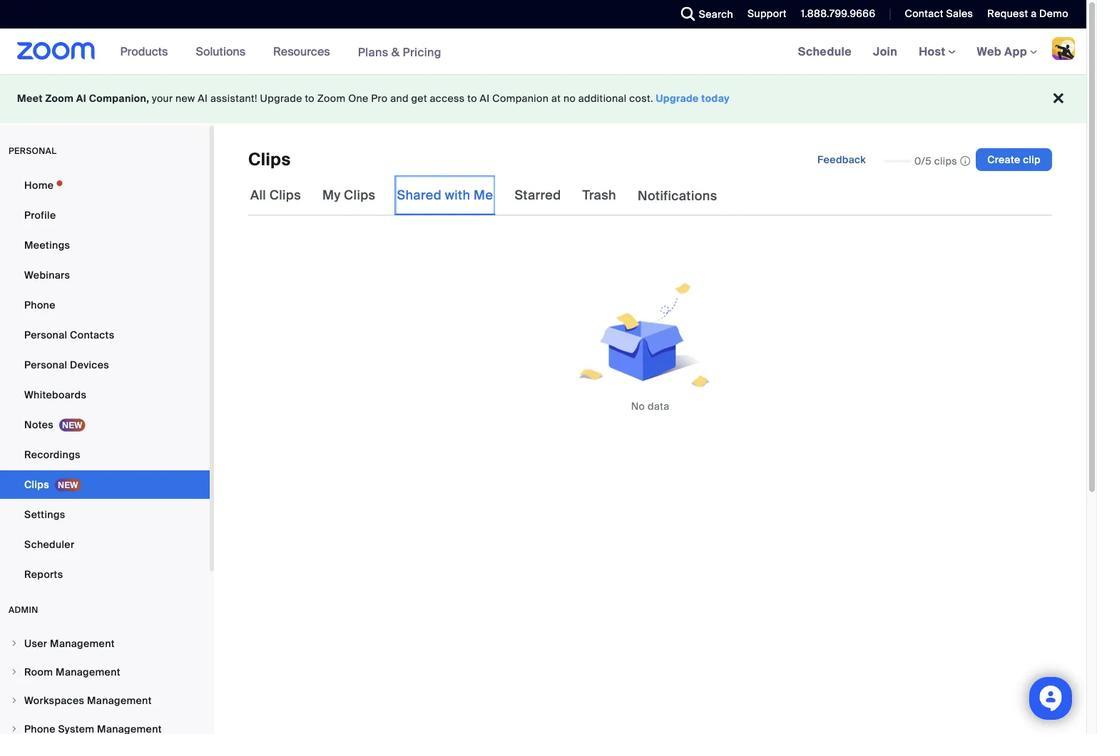 Task type: describe. For each thing, give the bounding box(es) containing it.
personal contacts
[[24, 329, 114, 342]]

admin
[[9, 605, 38, 616]]

additional
[[579, 92, 627, 105]]

personal devices link
[[0, 351, 210, 380]]

webinars
[[24, 269, 70, 282]]

notifications
[[638, 188, 718, 205]]

demo
[[1040, 7, 1069, 20]]

clips inside "link"
[[24, 478, 49, 492]]

2 ai from the left
[[198, 92, 208, 105]]

sales
[[947, 7, 974, 20]]

search button
[[671, 0, 737, 29]]

3 ai from the left
[[480, 92, 490, 105]]

assistant!
[[210, 92, 257, 105]]

my clips tab
[[320, 176, 378, 215]]

clips up all clips
[[248, 149, 291, 171]]

user
[[24, 638, 47, 651]]

data
[[648, 400, 670, 413]]

meetings navigation
[[788, 29, 1087, 75]]

upgrade today link
[[656, 92, 730, 105]]

starred
[[515, 187, 561, 204]]

get
[[411, 92, 427, 105]]

home link
[[0, 171, 210, 200]]

2 to from the left
[[468, 92, 477, 105]]

0/5
[[915, 154, 932, 168]]

at
[[552, 92, 561, 105]]

clips inside tab
[[270, 187, 301, 204]]

no
[[564, 92, 576, 105]]

cost.
[[630, 92, 653, 105]]

scheduler
[[24, 538, 74, 552]]

one
[[348, 92, 369, 105]]

profile link
[[0, 201, 210, 230]]

workspaces management
[[24, 695, 152, 708]]

me
[[474, 187, 493, 204]]

1 zoom from the left
[[45, 92, 74, 105]]

trash tab
[[581, 176, 619, 215]]

all clips tab
[[248, 176, 303, 215]]

schedule link
[[788, 29, 863, 74]]

resources
[[273, 44, 330, 59]]

no
[[631, 400, 645, 413]]

clips
[[935, 154, 958, 168]]

management for user management
[[50, 638, 115, 651]]

personal for personal contacts
[[24, 329, 67, 342]]

whiteboards
[[24, 389, 86, 402]]

home
[[24, 179, 54, 192]]

2 zoom from the left
[[317, 92, 346, 105]]

user management
[[24, 638, 115, 651]]

user management menu item
[[0, 631, 210, 658]]

create clip
[[988, 153, 1041, 166]]

search
[[699, 7, 734, 21]]

trash
[[583, 187, 616, 204]]

all clips
[[250, 187, 301, 204]]

solutions button
[[196, 29, 252, 74]]

companion,
[[89, 92, 149, 105]]

host button
[[919, 44, 956, 59]]

web
[[977, 44, 1002, 59]]

create
[[988, 153, 1021, 166]]

companion
[[493, 92, 549, 105]]

2 upgrade from the left
[[656, 92, 699, 105]]

right image inside the workspaces management menu item
[[10, 697, 19, 706]]

contact sales
[[905, 7, 974, 20]]

host
[[919, 44, 949, 59]]

phone link
[[0, 291, 210, 320]]

&
[[392, 44, 400, 59]]

pro
[[371, 92, 388, 105]]

contacts
[[70, 329, 114, 342]]

zoom logo image
[[17, 42, 95, 60]]

1 upgrade from the left
[[260, 92, 302, 105]]

access
[[430, 92, 465, 105]]

workspaces
[[24, 695, 84, 708]]



Task type: vqa. For each thing, say whether or not it's contained in the screenshot.
'0/5 CLIPS'
yes



Task type: locate. For each thing, give the bounding box(es) containing it.
my
[[323, 187, 341, 204]]

0/5 clips application
[[883, 154, 971, 168]]

meetings
[[24, 239, 70, 252]]

products button
[[120, 29, 174, 74]]

support link
[[737, 0, 790, 29], [748, 7, 787, 20]]

scheduler link
[[0, 531, 210, 559]]

meet
[[17, 92, 43, 105]]

right image
[[10, 640, 19, 649], [10, 669, 19, 677]]

and
[[390, 92, 409, 105]]

feedback button
[[806, 148, 878, 171]]

0 horizontal spatial to
[[305, 92, 315, 105]]

clips
[[248, 149, 291, 171], [270, 187, 301, 204], [344, 187, 376, 204], [24, 478, 49, 492]]

create clip button
[[976, 148, 1052, 171]]

clips link
[[0, 471, 210, 499]]

1 right image from the top
[[10, 640, 19, 649]]

tabs of clips tab list
[[248, 176, 720, 216]]

clips right all
[[270, 187, 301, 204]]

1 ai from the left
[[76, 92, 86, 105]]

0/5 clips
[[915, 154, 958, 168]]

devices
[[70, 359, 109, 372]]

personal for personal devices
[[24, 359, 67, 372]]

upgrade down product information navigation
[[260, 92, 302, 105]]

request
[[988, 7, 1028, 20]]

1.888.799.9666 button
[[790, 0, 879, 29], [801, 7, 876, 20]]

personal inside personal contacts link
[[24, 329, 67, 342]]

contact sales link
[[894, 0, 977, 29], [905, 7, 974, 20]]

clip
[[1023, 153, 1041, 166]]

ai right new
[[198, 92, 208, 105]]

a
[[1031, 7, 1037, 20]]

ai left companion,
[[76, 92, 86, 105]]

upgrade
[[260, 92, 302, 105], [656, 92, 699, 105]]

right image for room management
[[10, 669, 19, 677]]

reports link
[[0, 561, 210, 589]]

your
[[152, 92, 173, 105]]

profile
[[24, 209, 56, 222]]

shared with me tab
[[395, 176, 495, 215]]

shared
[[397, 187, 442, 204]]

zoom right meet
[[45, 92, 74, 105]]

1 personal from the top
[[24, 329, 67, 342]]

zoom
[[45, 92, 74, 105], [317, 92, 346, 105]]

ai left companion
[[480, 92, 490, 105]]

banner
[[0, 29, 1087, 75]]

0 vertical spatial management
[[50, 638, 115, 651]]

personal
[[9, 146, 57, 157]]

product information navigation
[[110, 29, 452, 75]]

schedule
[[798, 44, 852, 59]]

clips up settings
[[24, 478, 49, 492]]

1 right image from the top
[[10, 697, 19, 706]]

right image left room
[[10, 669, 19, 677]]

right image inside user management menu item
[[10, 640, 19, 649]]

plans & pricing
[[358, 44, 442, 59]]

0 horizontal spatial upgrade
[[260, 92, 302, 105]]

all
[[250, 187, 266, 204]]

join
[[873, 44, 898, 59]]

solutions
[[196, 44, 246, 59]]

personal
[[24, 329, 67, 342], [24, 359, 67, 372]]

recordings link
[[0, 441, 210, 470]]

personal menu menu
[[0, 171, 210, 591]]

webinars link
[[0, 261, 210, 290]]

0 horizontal spatial zoom
[[45, 92, 74, 105]]

meet zoom ai companion, footer
[[0, 74, 1087, 123]]

pricing
[[403, 44, 442, 59]]

contact
[[905, 7, 944, 20]]

join link
[[863, 29, 908, 74]]

management for room management
[[56, 666, 120, 679]]

meet zoom ai companion, your new ai assistant! upgrade to zoom one pro and get access to ai companion at no additional cost. upgrade today
[[17, 92, 730, 105]]

plans
[[358, 44, 389, 59]]

whiteboards link
[[0, 381, 210, 410]]

support
[[748, 7, 787, 20]]

clips inside "tab"
[[344, 187, 376, 204]]

management up the workspaces management at the left of page
[[56, 666, 120, 679]]

workspaces management menu item
[[0, 688, 210, 715]]

request a demo
[[988, 7, 1069, 20]]

1 horizontal spatial zoom
[[317, 92, 346, 105]]

2 right image from the top
[[10, 669, 19, 677]]

meetings link
[[0, 231, 210, 260]]

management down the room management menu item
[[87, 695, 152, 708]]

personal inside personal devices link
[[24, 359, 67, 372]]

shared with me
[[397, 187, 493, 204]]

management up room management
[[50, 638, 115, 651]]

reports
[[24, 568, 63, 582]]

1 vertical spatial personal
[[24, 359, 67, 372]]

1 vertical spatial right image
[[10, 669, 19, 677]]

to down resources dropdown button
[[305, 92, 315, 105]]

menu item
[[0, 716, 210, 735]]

right image inside the room management menu item
[[10, 669, 19, 677]]

to right access
[[468, 92, 477, 105]]

products
[[120, 44, 168, 59]]

right image for user management
[[10, 640, 19, 649]]

0 horizontal spatial ai
[[76, 92, 86, 105]]

web app button
[[977, 44, 1037, 59]]

0 vertical spatial right image
[[10, 640, 19, 649]]

feedback
[[818, 153, 866, 166]]

recordings
[[24, 448, 80, 462]]

1 to from the left
[[305, 92, 315, 105]]

2 right image from the top
[[10, 726, 19, 734]]

1 horizontal spatial ai
[[198, 92, 208, 105]]

today
[[702, 92, 730, 105]]

personal down phone
[[24, 329, 67, 342]]

clips right my
[[344, 187, 376, 204]]

settings link
[[0, 501, 210, 529]]

room
[[24, 666, 53, 679]]

no data
[[631, 400, 670, 413]]

my clips
[[323, 187, 376, 204]]

1 vertical spatial right image
[[10, 726, 19, 734]]

web app
[[977, 44, 1027, 59]]

new
[[176, 92, 195, 105]]

room management menu item
[[0, 659, 210, 686]]

with
[[445, 187, 471, 204]]

personal contacts link
[[0, 321, 210, 350]]

personal devices
[[24, 359, 109, 372]]

to
[[305, 92, 315, 105], [468, 92, 477, 105]]

notes
[[24, 418, 54, 432]]

admin menu menu
[[0, 631, 210, 735]]

2 vertical spatial management
[[87, 695, 152, 708]]

management for workspaces management
[[87, 695, 152, 708]]

1 horizontal spatial to
[[468, 92, 477, 105]]

profile picture image
[[1052, 37, 1075, 60]]

2 horizontal spatial ai
[[480, 92, 490, 105]]

right image left the user on the bottom of page
[[10, 640, 19, 649]]

1 horizontal spatial upgrade
[[656, 92, 699, 105]]

right image
[[10, 697, 19, 706], [10, 726, 19, 734]]

settings
[[24, 508, 65, 522]]

upgrade right cost.
[[656, 92, 699, 105]]

1.888.799.9666
[[801, 7, 876, 20]]

phone
[[24, 299, 55, 312]]

personal up whiteboards at the left bottom of page
[[24, 359, 67, 372]]

starred tab
[[513, 176, 563, 215]]

notes link
[[0, 411, 210, 440]]

room management
[[24, 666, 120, 679]]

resources button
[[273, 29, 337, 74]]

1 vertical spatial management
[[56, 666, 120, 679]]

0 vertical spatial right image
[[10, 697, 19, 706]]

2 personal from the top
[[24, 359, 67, 372]]

app
[[1005, 44, 1027, 59]]

0 vertical spatial personal
[[24, 329, 67, 342]]

banner containing products
[[0, 29, 1087, 75]]

zoom left one
[[317, 92, 346, 105]]



